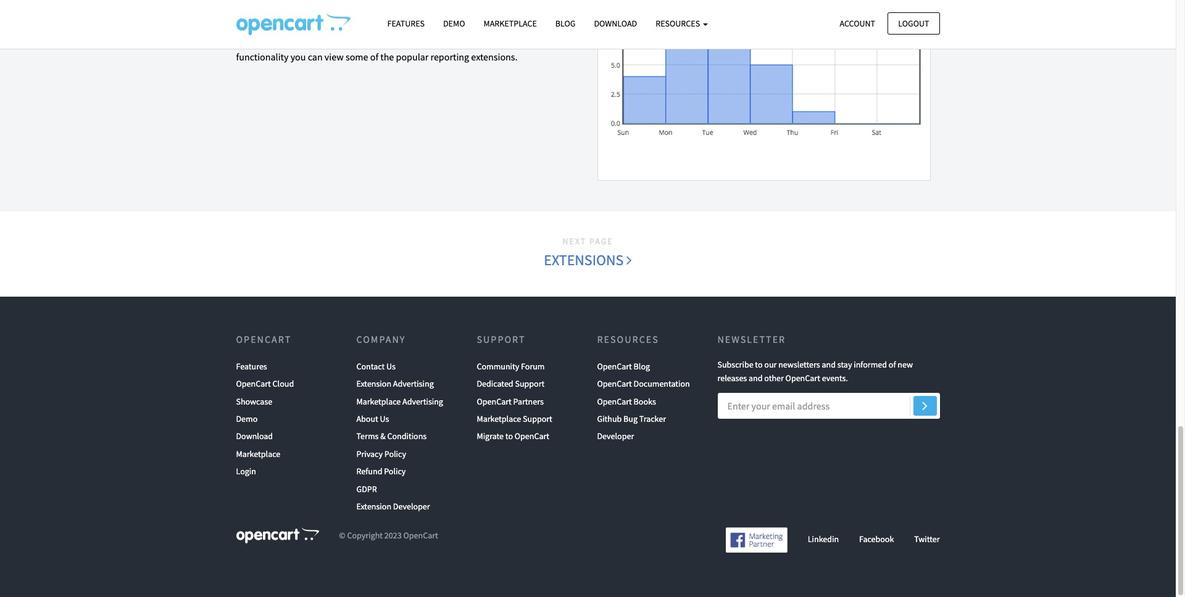 Task type: describe. For each thing, give the bounding box(es) containing it.
showcase link
[[236, 393, 272, 411]]

extensions link
[[543, 249, 632, 272]]

privacy policy
[[356, 449, 406, 460]]

of inside get analytical. opencart comes powered up with a sales report, viewed products and purchased products report. if you want to get additional reporting functionality you can view some of the popular reporting extensions.
[[370, 51, 378, 63]]

advertising for marketplace advertising
[[402, 396, 443, 407]]

opencart cloud
[[236, 379, 294, 390]]

some
[[346, 51, 368, 63]]

1 horizontal spatial marketplace link
[[474, 13, 546, 35]]

0 horizontal spatial marketplace link
[[236, 446, 280, 463]]

migrate
[[477, 431, 504, 442]]

books
[[634, 396, 656, 407]]

opencart documentation
[[597, 379, 690, 390]]

get analytical. opencart comes powered up with a sales report, viewed products and purchased products report. if you want to get additional reporting functionality you can view some of the popular reporting extensions.
[[236, 19, 567, 63]]

analytical.
[[252, 19, 295, 31]]

report,
[[468, 19, 497, 31]]

marketplace advertising
[[356, 396, 443, 407]]

opencart partners
[[477, 396, 544, 407]]

advertising for extension advertising
[[393, 379, 434, 390]]

extension developer
[[356, 501, 430, 512]]

to inside get analytical. opencart comes powered up with a sales report, viewed products and purchased products report. if you want to get additional reporting functionality you can view some of the popular reporting extensions.
[[416, 35, 425, 47]]

support for marketplace
[[523, 414, 552, 425]]

documentation
[[634, 379, 690, 390]]

0 vertical spatial you
[[376, 35, 391, 47]]

refund policy link
[[356, 463, 406, 481]]

can
[[308, 51, 323, 63]]

want
[[393, 35, 414, 47]]

contact
[[356, 361, 385, 372]]

angle right image
[[922, 398, 928, 413]]

refund policy
[[356, 466, 406, 477]]

forum
[[521, 361, 545, 372]]

additional
[[441, 35, 484, 47]]

marketplace up extensions.
[[484, 18, 537, 29]]

terms
[[356, 431, 379, 442]]

features for opencart cloud
[[236, 361, 267, 372]]

policy for privacy policy
[[384, 449, 406, 460]]

extension advertising
[[356, 379, 434, 390]]

gdpr link
[[356, 481, 377, 498]]

opencart books
[[597, 396, 656, 407]]

the
[[380, 51, 394, 63]]

extension developer link
[[356, 498, 430, 516]]

&
[[380, 431, 386, 442]]

of inside subscribe to our newsletters and stay informed of new releases and other opencart events.
[[889, 359, 896, 370]]

contact us
[[356, 361, 396, 372]]

community
[[477, 361, 519, 372]]

logout
[[898, 18, 929, 29]]

powered
[[367, 19, 404, 31]]

opencart down dedicated
[[477, 396, 512, 407]]

account
[[840, 18, 875, 29]]

opencart books link
[[597, 393, 656, 411]]

partners
[[513, 396, 544, 407]]

next page
[[562, 236, 613, 247]]

marketplace up 'migrate'
[[477, 414, 521, 425]]

2023
[[384, 530, 402, 541]]

to for subscribe to our newsletters and stay informed of new releases and other opencart events.
[[755, 359, 763, 370]]

extensions.
[[471, 51, 518, 63]]

1 vertical spatial you
[[291, 51, 306, 63]]

dedicated support
[[477, 379, 545, 390]]

features for demo
[[387, 18, 425, 29]]

1 vertical spatial products
[[299, 35, 336, 47]]

opencart up "opencart documentation"
[[597, 361, 632, 372]]

a
[[439, 19, 444, 31]]

github
[[597, 414, 622, 425]]

marketplace advertising link
[[356, 393, 443, 411]]

blog link
[[546, 13, 585, 35]]

and inside get analytical. opencart comes powered up with a sales report, viewed products and purchased products report. if you want to get additional reporting functionality you can view some of the popular reporting extensions.
[[236, 35, 252, 47]]

showcase
[[236, 396, 272, 407]]

resources link
[[646, 13, 717, 35]]

1 horizontal spatial blog
[[634, 361, 650, 372]]

1 vertical spatial demo link
[[236, 411, 258, 428]]

facebook
[[859, 534, 894, 545]]

extension for extension developer
[[356, 501, 391, 512]]

developer link
[[597, 428, 634, 446]]

opencart image
[[236, 528, 319, 544]]

opencart partners link
[[477, 393, 544, 411]]

opencart up 'showcase'
[[236, 379, 271, 390]]

facebook marketing partner image
[[726, 528, 788, 553]]

twitter
[[914, 534, 940, 545]]

extension for extension advertising
[[356, 379, 391, 390]]

resources inside 'link'
[[656, 18, 702, 29]]

download for demo
[[236, 431, 273, 442]]

marketplace support link
[[477, 411, 552, 428]]

login link
[[236, 463, 256, 481]]

1 vertical spatial reporting
[[431, 51, 469, 63]]

releases
[[718, 373, 747, 384]]

contact us link
[[356, 358, 396, 375]]

1 horizontal spatial demo
[[443, 18, 465, 29]]

©
[[339, 530, 345, 541]]

opencart down "marketplace support" link
[[515, 431, 549, 442]]

about us link
[[356, 411, 389, 428]]

opencart blog
[[597, 361, 650, 372]]

comes
[[339, 19, 365, 31]]

newsletters
[[778, 359, 820, 370]]



Task type: vqa. For each thing, say whether or not it's contained in the screenshot.
OpenCart Blog
yes



Task type: locate. For each thing, give the bounding box(es) containing it.
features link up want
[[378, 13, 434, 35]]

1 horizontal spatial products
[[530, 19, 567, 31]]

page
[[589, 236, 613, 247]]

demo link down 'showcase'
[[236, 411, 258, 428]]

cloud
[[273, 379, 294, 390]]

to inside subscribe to our newsletters and stay informed of new releases and other opencart events.
[[755, 359, 763, 370]]

0 vertical spatial extension
[[356, 379, 391, 390]]

support
[[477, 333, 526, 345], [515, 379, 545, 390], [523, 414, 552, 425]]

privacy
[[356, 449, 383, 460]]

linkedin link
[[808, 534, 839, 545]]

1 vertical spatial developer
[[393, 501, 430, 512]]

0 horizontal spatial blog
[[555, 18, 576, 29]]

features link up opencart cloud
[[236, 358, 267, 375]]

0 vertical spatial reporting
[[486, 35, 524, 47]]

to
[[416, 35, 425, 47], [755, 359, 763, 370], [505, 431, 513, 442]]

opencart down newsletters
[[785, 373, 820, 384]]

opencart up 'can' at the top left of the page
[[297, 19, 337, 31]]

0 horizontal spatial demo
[[236, 414, 258, 425]]

dedicated
[[477, 379, 513, 390]]

our
[[764, 359, 777, 370]]

opencart - features image
[[236, 13, 350, 35]]

policy down privacy policy link
[[384, 466, 406, 477]]

0 vertical spatial blog
[[555, 18, 576, 29]]

0 vertical spatial support
[[477, 333, 526, 345]]

demo down showcase link
[[236, 414, 258, 425]]

0 vertical spatial to
[[416, 35, 425, 47]]

support down partners
[[523, 414, 552, 425]]

1 horizontal spatial features link
[[378, 13, 434, 35]]

0 vertical spatial developer
[[597, 431, 634, 442]]

developer down github
[[597, 431, 634, 442]]

2 policy from the top
[[384, 466, 406, 477]]

features link
[[378, 13, 434, 35], [236, 358, 267, 375]]

2 vertical spatial to
[[505, 431, 513, 442]]

0 vertical spatial demo link
[[434, 13, 474, 35]]

opencart up github
[[597, 396, 632, 407]]

1 vertical spatial support
[[515, 379, 545, 390]]

linkedin
[[808, 534, 839, 545]]

new
[[898, 359, 913, 370]]

0 vertical spatial products
[[530, 19, 567, 31]]

demo link up additional
[[434, 13, 474, 35]]

and down get
[[236, 35, 252, 47]]

© copyright 2023 opencart
[[339, 530, 438, 541]]

0 vertical spatial advertising
[[393, 379, 434, 390]]

stay
[[837, 359, 852, 370]]

0 horizontal spatial download
[[236, 431, 273, 442]]

sales reports image
[[597, 0, 930, 181]]

opencart down opencart blog link on the right of page
[[597, 379, 632, 390]]

logout link
[[888, 12, 940, 34]]

1 horizontal spatial to
[[505, 431, 513, 442]]

terms & conditions link
[[356, 428, 427, 446]]

opencart right 2023
[[403, 530, 438, 541]]

1 vertical spatial resources
[[597, 333, 659, 345]]

1 horizontal spatial developer
[[597, 431, 634, 442]]

products
[[530, 19, 567, 31], [299, 35, 336, 47]]

2 horizontal spatial to
[[755, 359, 763, 370]]

0 horizontal spatial you
[[291, 51, 306, 63]]

to down "marketplace support" link
[[505, 431, 513, 442]]

0 horizontal spatial to
[[416, 35, 425, 47]]

about
[[356, 414, 378, 425]]

reporting
[[486, 35, 524, 47], [431, 51, 469, 63]]

2 horizontal spatial and
[[822, 359, 836, 370]]

community forum link
[[477, 358, 545, 375]]

1 vertical spatial us
[[380, 414, 389, 425]]

1 vertical spatial download
[[236, 431, 273, 442]]

1 horizontal spatial features
[[387, 18, 425, 29]]

2 vertical spatial and
[[749, 373, 763, 384]]

opencart inside get analytical. opencart comes powered up with a sales report, viewed products and purchased products report. if you want to get additional reporting functionality you can view some of the popular reporting extensions.
[[297, 19, 337, 31]]

extension advertising link
[[356, 375, 434, 393]]

1 horizontal spatial download
[[594, 18, 637, 29]]

advertising down extension advertising link
[[402, 396, 443, 407]]

0 horizontal spatial download link
[[236, 428, 273, 446]]

download for blog
[[594, 18, 637, 29]]

download link for demo
[[236, 428, 273, 446]]

1 vertical spatial extension
[[356, 501, 391, 512]]

purchased
[[254, 35, 297, 47]]

blog right 'viewed'
[[555, 18, 576, 29]]

download right blog link
[[594, 18, 637, 29]]

extension down contact us link
[[356, 379, 391, 390]]

0 horizontal spatial features
[[236, 361, 267, 372]]

extension down gdpr 'link'
[[356, 501, 391, 512]]

functionality
[[236, 51, 289, 63]]

support for dedicated
[[515, 379, 545, 390]]

us up extension advertising
[[386, 361, 396, 372]]

community forum
[[477, 361, 545, 372]]

informed
[[854, 359, 887, 370]]

support up partners
[[515, 379, 545, 390]]

1 extension from the top
[[356, 379, 391, 390]]

and left the other
[[749, 373, 763, 384]]

features up opencart cloud
[[236, 361, 267, 372]]

1 policy from the top
[[384, 449, 406, 460]]

with
[[419, 19, 437, 31]]

to for migrate to opencart
[[505, 431, 513, 442]]

0 vertical spatial of
[[370, 51, 378, 63]]

0 horizontal spatial developer
[[393, 501, 430, 512]]

you left 'can' at the top left of the page
[[291, 51, 306, 63]]

features link for demo
[[378, 13, 434, 35]]

1 horizontal spatial and
[[749, 373, 763, 384]]

marketplace up about us
[[356, 396, 401, 407]]

blog
[[555, 18, 576, 29], [634, 361, 650, 372]]

1 horizontal spatial demo link
[[434, 13, 474, 35]]

marketplace up login at left bottom
[[236, 449, 280, 460]]

0 vertical spatial marketplace link
[[474, 13, 546, 35]]

us
[[386, 361, 396, 372], [380, 414, 389, 425]]

0 vertical spatial us
[[386, 361, 396, 372]]

advertising
[[393, 379, 434, 390], [402, 396, 443, 407]]

0 vertical spatial resources
[[656, 18, 702, 29]]

1 vertical spatial of
[[889, 359, 896, 370]]

0 vertical spatial features
[[387, 18, 425, 29]]

0 vertical spatial and
[[236, 35, 252, 47]]

get
[[236, 19, 250, 31]]

viewed
[[499, 19, 528, 31]]

blog up "opencart documentation"
[[634, 361, 650, 372]]

2 vertical spatial support
[[523, 414, 552, 425]]

marketplace link
[[474, 13, 546, 35], [236, 446, 280, 463]]

1 vertical spatial features
[[236, 361, 267, 372]]

migrate to opencart
[[477, 431, 549, 442]]

marketplace link up login at left bottom
[[236, 446, 280, 463]]

opencart blog link
[[597, 358, 650, 375]]

1 vertical spatial features link
[[236, 358, 267, 375]]

opencart inside subscribe to our newsletters and stay informed of new releases and other opencart events.
[[785, 373, 820, 384]]

gdpr
[[356, 484, 377, 495]]

of left new
[[889, 359, 896, 370]]

advertising up marketplace advertising
[[393, 379, 434, 390]]

subscribe
[[718, 359, 753, 370]]

1 horizontal spatial reporting
[[486, 35, 524, 47]]

opencart cloud link
[[236, 375, 294, 393]]

Enter your email address text field
[[718, 393, 940, 419]]

subscribe to our newsletters and stay informed of new releases and other opencart events.
[[718, 359, 913, 384]]

download down showcase link
[[236, 431, 273, 442]]

us for about us
[[380, 414, 389, 425]]

0 horizontal spatial features link
[[236, 358, 267, 375]]

popular
[[396, 51, 429, 63]]

login
[[236, 466, 256, 477]]

marketplace link up extensions.
[[474, 13, 546, 35]]

0 vertical spatial download link
[[585, 13, 646, 35]]

reporting down additional
[[431, 51, 469, 63]]

marketplace
[[484, 18, 537, 29], [356, 396, 401, 407], [477, 414, 521, 425], [236, 449, 280, 460]]

twitter link
[[914, 534, 940, 545]]

of
[[370, 51, 378, 63], [889, 359, 896, 370]]

policy for refund policy
[[384, 466, 406, 477]]

dedicated support link
[[477, 375, 545, 393]]

1 vertical spatial download link
[[236, 428, 273, 446]]

extensions
[[544, 250, 627, 270]]

0 horizontal spatial reporting
[[431, 51, 469, 63]]

up
[[406, 19, 417, 31]]

1 horizontal spatial of
[[889, 359, 896, 370]]

0 horizontal spatial of
[[370, 51, 378, 63]]

refund
[[356, 466, 382, 477]]

and up events.
[[822, 359, 836, 370]]

conditions
[[387, 431, 427, 442]]

policy
[[384, 449, 406, 460], [384, 466, 406, 477]]

1 vertical spatial blog
[[634, 361, 650, 372]]

products right 'viewed'
[[530, 19, 567, 31]]

0 vertical spatial features link
[[378, 13, 434, 35]]

0 horizontal spatial products
[[299, 35, 336, 47]]

products up 'can' at the top left of the page
[[299, 35, 336, 47]]

us right about
[[380, 414, 389, 425]]

0 vertical spatial policy
[[384, 449, 406, 460]]

0 vertical spatial demo
[[443, 18, 465, 29]]

reporting down 'viewed'
[[486, 35, 524, 47]]

0 horizontal spatial demo link
[[236, 411, 258, 428]]

sales
[[446, 19, 467, 31]]

opencart documentation link
[[597, 375, 690, 393]]

1 horizontal spatial you
[[376, 35, 391, 47]]

account link
[[829, 12, 886, 34]]

facebook link
[[859, 534, 894, 545]]

if
[[369, 35, 374, 47]]

features link for opencart cloud
[[236, 358, 267, 375]]

features
[[387, 18, 425, 29], [236, 361, 267, 372]]

report.
[[338, 35, 367, 47]]

1 horizontal spatial download link
[[585, 13, 646, 35]]

next
[[562, 236, 586, 247]]

developer up 2023
[[393, 501, 430, 512]]

to left get
[[416, 35, 425, 47]]

developer
[[597, 431, 634, 442], [393, 501, 430, 512]]

events.
[[822, 373, 848, 384]]

policy down terms & conditions link
[[384, 449, 406, 460]]

1 vertical spatial advertising
[[402, 396, 443, 407]]

1 vertical spatial demo
[[236, 414, 258, 425]]

download link for blog
[[585, 13, 646, 35]]

extension
[[356, 379, 391, 390], [356, 501, 391, 512]]

1 vertical spatial and
[[822, 359, 836, 370]]

1 vertical spatial marketplace link
[[236, 446, 280, 463]]

other
[[764, 373, 784, 384]]

view
[[325, 51, 344, 63]]

bug
[[623, 414, 638, 425]]

github bug tracker
[[597, 414, 666, 425]]

angle right image
[[627, 252, 632, 267]]

copyright
[[347, 530, 383, 541]]

you
[[376, 35, 391, 47], [291, 51, 306, 63]]

get
[[426, 35, 439, 47]]

1 vertical spatial policy
[[384, 466, 406, 477]]

features up want
[[387, 18, 425, 29]]

to left 'our'
[[755, 359, 763, 370]]

2 extension from the top
[[356, 501, 391, 512]]

you right 'if'
[[376, 35, 391, 47]]

of left the
[[370, 51, 378, 63]]

demo up additional
[[443, 18, 465, 29]]

support up community
[[477, 333, 526, 345]]

1 vertical spatial to
[[755, 359, 763, 370]]

opencart up opencart cloud
[[236, 333, 291, 345]]

0 vertical spatial download
[[594, 18, 637, 29]]

us for contact us
[[386, 361, 396, 372]]

0 horizontal spatial and
[[236, 35, 252, 47]]

tracker
[[639, 414, 666, 425]]



